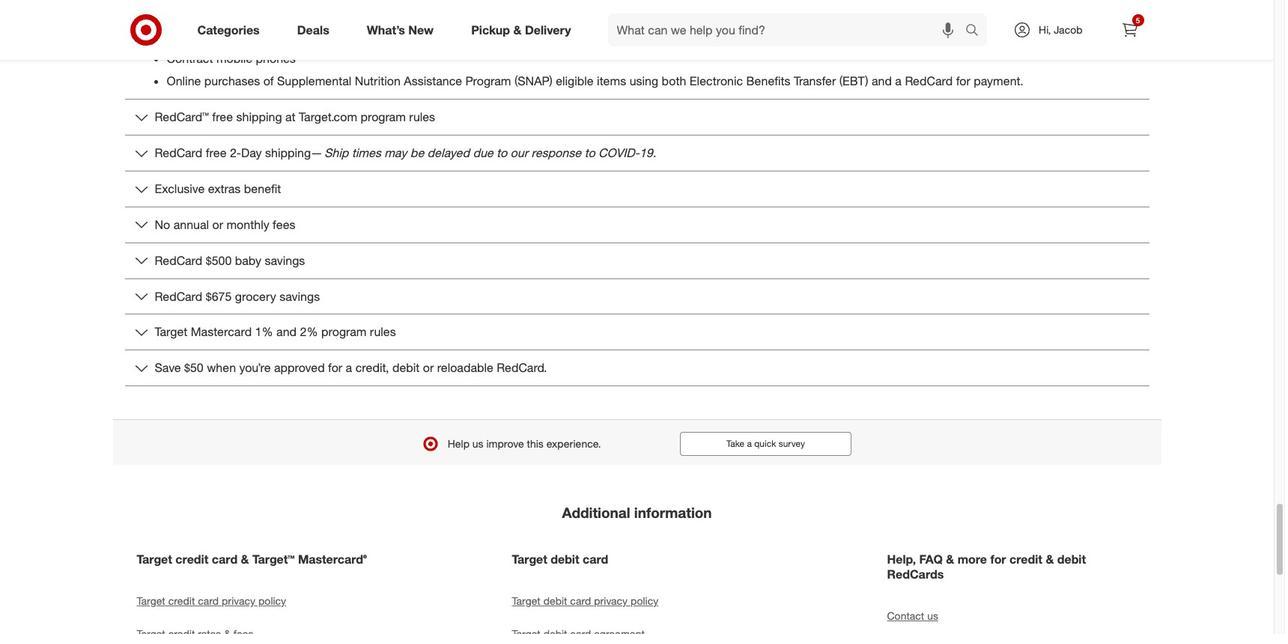 Task type: vqa. For each thing, say whether or not it's contained in the screenshot.
bottommost Sleeve
no



Task type: locate. For each thing, give the bounding box(es) containing it.
1 horizontal spatial or
[[423, 361, 434, 376]]

1 horizontal spatial a
[[747, 439, 752, 450]]

for right more
[[991, 552, 1007, 567]]

0 vertical spatial rules
[[409, 110, 435, 125]]

or right annual
[[212, 217, 223, 232]]

1 vertical spatial us
[[928, 610, 939, 623]]

exclusive extras benefit
[[155, 181, 281, 196]]

fees
[[273, 217, 296, 232]]

benefit
[[244, 181, 281, 196]]

2 vertical spatial for
[[991, 552, 1007, 567]]

items left using
[[597, 74, 627, 89]]

0 vertical spatial a
[[896, 74, 902, 89]]

policy inside target debit card privacy policy link
[[631, 595, 659, 608]]

1 vertical spatial items
[[597, 74, 627, 89]]

0 horizontal spatial a
[[346, 361, 352, 376]]

deals
[[297, 22, 330, 37]]

take a quick survey
[[727, 439, 806, 450]]

us
[[473, 438, 484, 451], [928, 610, 939, 623]]

redcard for redcard $675 grocery savings
[[155, 289, 203, 304]]

0 vertical spatial savings
[[265, 253, 305, 268]]

and inside dropdown button
[[277, 325, 297, 340]]

target mastercard 1% and 2% program rules
[[155, 325, 396, 340]]

target credit card privacy policy
[[137, 595, 286, 608]]

savings down fees
[[265, 253, 305, 268]]

nutrition
[[355, 74, 401, 89]]

policy for debit
[[631, 595, 659, 608]]

1 vertical spatial program
[[322, 325, 367, 340]]

redcard
[[906, 74, 953, 89], [155, 146, 203, 161], [155, 253, 203, 268], [155, 289, 203, 304]]

this
[[527, 438, 544, 451]]

2 to from the left
[[585, 146, 595, 161]]

redcard free 2-day shipping — ship times may be delayed due to our response to covid-19.
[[155, 146, 657, 161]]

program for target.com
[[361, 110, 406, 125]]

1 vertical spatial free
[[206, 146, 227, 161]]

1 policy from the left
[[258, 595, 286, 608]]

what's
[[367, 22, 405, 37]]

to left our
[[497, 146, 507, 161]]

rules up credit,
[[370, 325, 396, 340]]

1 horizontal spatial to
[[585, 146, 595, 161]]

savings
[[265, 253, 305, 268], [280, 289, 320, 304]]

2 horizontal spatial for
[[991, 552, 1007, 567]]

privacy down target credit card & target™ mastercard®
[[222, 595, 256, 608]]

and
[[872, 74, 892, 89], [277, 325, 297, 340]]

for inside the help, faq & more for credit & debit redcards
[[991, 552, 1007, 567]]

0 horizontal spatial to
[[497, 146, 507, 161]]

1 horizontal spatial us
[[928, 610, 939, 623]]

savings inside dropdown button
[[265, 253, 305, 268]]

0 vertical spatial items
[[251, 28, 281, 43]]

&
[[514, 22, 522, 37], [241, 552, 249, 567], [947, 552, 955, 567], [1046, 552, 1055, 567]]

card
[[212, 552, 238, 567], [583, 552, 609, 567], [198, 595, 219, 608], [571, 595, 591, 608]]

rules inside dropdown button
[[409, 110, 435, 125]]

assistance
[[404, 74, 462, 89]]

card down target debit card
[[571, 595, 591, 608]]

target mastercard 1% and 2% program rules button
[[125, 315, 1150, 350]]

savings up 2%
[[280, 289, 320, 304]]

save $50 when you're approved for a credit, debit or reloadable redcard.
[[155, 361, 547, 376]]

a right take
[[747, 439, 752, 450]]

0 horizontal spatial privacy
[[222, 595, 256, 608]]

target for target mastercard 1% and 2% program rules
[[155, 325, 188, 340]]

faq
[[920, 552, 943, 567]]

0 horizontal spatial policy
[[258, 595, 286, 608]]

contract mobile phones
[[167, 51, 296, 66]]

2 privacy from the left
[[594, 595, 628, 608]]

redcard $500 baby savings
[[155, 253, 305, 268]]

card down target credit card & target™ mastercard®
[[198, 595, 219, 608]]

privacy down target debit card
[[594, 595, 628, 608]]

supplemental
[[277, 74, 352, 89]]

target inside dropdown button
[[155, 325, 188, 340]]

to
[[497, 146, 507, 161], [585, 146, 595, 161]]

target debit card privacy policy
[[512, 595, 659, 608]]

savings inside "dropdown button"
[[280, 289, 320, 304]]

debit
[[393, 361, 420, 376], [551, 552, 580, 567], [1058, 552, 1087, 567], [544, 595, 568, 608]]

0 vertical spatial or
[[212, 217, 223, 232]]

0 vertical spatial shipping
[[236, 110, 282, 125]]

no annual or monthly fees button
[[125, 208, 1150, 243]]

1 vertical spatial or
[[423, 361, 434, 376]]

0 horizontal spatial us
[[473, 438, 484, 451]]

redcard up the exclusive
[[155, 146, 203, 161]]

no
[[155, 217, 170, 232]]

due
[[473, 146, 494, 161]]

annual
[[174, 217, 209, 232]]

target for target optical purchases
[[167, 4, 200, 19]]

2-
[[230, 146, 241, 161]]

redcard $675 grocery savings
[[155, 289, 320, 304]]

0 vertical spatial and
[[872, 74, 892, 89]]

target for target credit card & target™ mastercard®
[[137, 552, 172, 567]]

1 horizontal spatial rules
[[409, 110, 435, 125]]

purchases up deals
[[244, 4, 300, 19]]

program down the nutrition
[[361, 110, 406, 125]]

credit,
[[356, 361, 389, 376]]

redcard left $675
[[155, 289, 203, 304]]

—
[[311, 146, 321, 161]]

program inside dropdown button
[[361, 110, 406, 125]]

help
[[448, 438, 470, 451]]

1 privacy from the left
[[222, 595, 256, 608]]

free inside dropdown button
[[212, 110, 233, 125]]

1 vertical spatial rules
[[370, 325, 396, 340]]

1 vertical spatial shipping
[[265, 146, 311, 161]]

contact us link
[[888, 600, 1138, 633]]

help us improve this experience.
[[448, 438, 601, 451]]

a
[[896, 74, 902, 89], [346, 361, 352, 376], [747, 439, 752, 450]]

phones
[[256, 51, 296, 66]]

0 vertical spatial purchases
[[244, 4, 300, 19]]

1 horizontal spatial policy
[[631, 595, 659, 608]]

us right help
[[473, 438, 484, 451]]

save
[[155, 361, 181, 376]]

redcard inside redcard $675 grocery savings "dropdown button"
[[155, 289, 203, 304]]

policy inside "target credit card privacy policy" link
[[258, 595, 286, 608]]

credit
[[176, 552, 209, 567], [1010, 552, 1043, 567], [168, 595, 195, 608]]

program right 2%
[[322, 325, 367, 340]]

rules
[[409, 110, 435, 125], [370, 325, 396, 340]]

savings for redcard $500 baby savings
[[265, 253, 305, 268]]

shipping left at
[[236, 110, 282, 125]]

additional
[[562, 504, 631, 522]]

what's new
[[367, 22, 434, 37]]

shipping
[[236, 110, 282, 125], [265, 146, 311, 161]]

1 vertical spatial and
[[277, 325, 297, 340]]

extras
[[208, 181, 241, 196]]

0 vertical spatial for
[[957, 74, 971, 89]]

online
[[167, 74, 201, 89]]

redcards
[[888, 567, 945, 582]]

1 vertical spatial a
[[346, 361, 352, 376]]

1 horizontal spatial privacy
[[594, 595, 628, 608]]

and right (ebt)
[[872, 74, 892, 89]]

& left target™
[[241, 552, 249, 567]]

redcard down annual
[[155, 253, 203, 268]]

contract
[[167, 51, 213, 66]]

debit inside dropdown button
[[393, 361, 420, 376]]

0 vertical spatial us
[[473, 438, 484, 451]]

card up target credit card privacy policy
[[212, 552, 238, 567]]

take a quick survey button
[[680, 433, 852, 456]]

for left payment.
[[957, 74, 971, 89]]

program
[[361, 110, 406, 125], [322, 325, 367, 340]]

0 horizontal spatial and
[[277, 325, 297, 340]]

redcard left payment.
[[906, 74, 953, 89]]

program inside dropdown button
[[322, 325, 367, 340]]

pickup
[[471, 22, 510, 37]]

to left covid-
[[585, 146, 595, 161]]

covid-
[[599, 146, 640, 161]]

a left credit,
[[346, 361, 352, 376]]

free
[[212, 110, 233, 125], [206, 146, 227, 161]]

may
[[385, 146, 407, 161]]

of
[[264, 74, 274, 89]]

0 horizontal spatial rules
[[370, 325, 396, 340]]

target for target debit card
[[512, 552, 548, 567]]

target™
[[253, 552, 295, 567]]

delivery
[[525, 22, 571, 37]]

1 vertical spatial purchases
[[204, 74, 260, 89]]

rules up be
[[409, 110, 435, 125]]

2 policy from the left
[[631, 595, 659, 608]]

and right 1%
[[277, 325, 297, 340]]

privacy
[[222, 595, 256, 608], [594, 595, 628, 608]]

rules inside dropdown button
[[370, 325, 396, 340]]

policy
[[258, 595, 286, 608], [631, 595, 659, 608]]

What can we help you find? suggestions appear below search field
[[608, 13, 970, 46]]

or left reloadable
[[423, 361, 434, 376]]

5
[[1137, 16, 1141, 25]]

or inside dropdown button
[[212, 217, 223, 232]]

1 vertical spatial for
[[328, 361, 343, 376]]

experience.
[[547, 438, 601, 451]]

or
[[212, 217, 223, 232], [423, 361, 434, 376]]

a right (ebt)
[[896, 74, 902, 89]]

0 horizontal spatial or
[[212, 217, 223, 232]]

(snap)
[[515, 74, 553, 89]]

rules for redcard™ free shipping at target.com program rules
[[409, 110, 435, 125]]

privacy for credit
[[222, 595, 256, 608]]

for right approved
[[328, 361, 343, 376]]

a inside dropdown button
[[346, 361, 352, 376]]

1 horizontal spatial and
[[872, 74, 892, 89]]

purchases down contract mobile phones
[[204, 74, 260, 89]]

us right contact
[[928, 610, 939, 623]]

at
[[286, 110, 296, 125]]

a inside button
[[747, 439, 752, 450]]

redcard inside the redcard $500 baby savings dropdown button
[[155, 253, 203, 268]]

1 horizontal spatial items
[[597, 74, 627, 89]]

card up target debit card privacy policy
[[583, 552, 609, 567]]

categories link
[[185, 13, 279, 46]]

$675
[[206, 289, 232, 304]]

1 vertical spatial savings
[[280, 289, 320, 304]]

contact
[[888, 610, 925, 623]]

0 vertical spatial program
[[361, 110, 406, 125]]

free up 2-
[[212, 110, 233, 125]]

deals link
[[285, 13, 348, 46]]

2 vertical spatial a
[[747, 439, 752, 450]]

0 horizontal spatial for
[[328, 361, 343, 376]]

free left 2-
[[206, 146, 227, 161]]

0 vertical spatial free
[[212, 110, 233, 125]]

items up phones
[[251, 28, 281, 43]]

shipping down at
[[265, 146, 311, 161]]



Task type: describe. For each thing, give the bounding box(es) containing it.
free for redcard
[[206, 146, 227, 161]]

contact us
[[888, 610, 939, 623]]

approved
[[274, 361, 325, 376]]

redcard for redcard $500 baby savings
[[155, 253, 203, 268]]

response
[[532, 146, 582, 161]]

card for target debit card privacy policy
[[571, 595, 591, 608]]

both
[[662, 74, 687, 89]]

$500
[[206, 253, 232, 268]]

pickup & delivery
[[471, 22, 571, 37]]

search
[[959, 24, 995, 39]]

returnable
[[194, 28, 248, 43]]

improve
[[487, 438, 524, 451]]

policy for credit
[[258, 595, 286, 608]]

debit inside the help, faq & more for credit & debit redcards
[[1058, 552, 1087, 567]]

target debit card privacy policy link
[[512, 585, 763, 618]]

redcard™ free shipping at target.com program rules button
[[125, 100, 1150, 135]]

hi, jacob
[[1039, 23, 1083, 36]]

jacob
[[1055, 23, 1083, 36]]

5 link
[[1114, 13, 1147, 46]]

us for contact
[[928, 610, 939, 623]]

times
[[352, 146, 381, 161]]

card for target credit card & target™ mastercard®
[[212, 552, 238, 567]]

non-returnable items
[[167, 28, 281, 43]]

ship
[[324, 146, 349, 161]]

survey
[[779, 439, 806, 450]]

target for target debit card privacy policy
[[512, 595, 541, 608]]

monthly
[[227, 217, 270, 232]]

categories
[[197, 22, 260, 37]]

save $50 when you're approved for a credit, debit or reloadable redcard. button
[[125, 351, 1150, 386]]

redcard $675 grocery savings button
[[125, 279, 1150, 314]]

you're
[[239, 361, 271, 376]]

card for target debit card
[[583, 552, 609, 567]]

card for target credit card privacy policy
[[198, 595, 219, 608]]

target credit card & target™ mastercard®
[[137, 552, 367, 567]]

credit inside the help, faq & more for credit & debit redcards
[[1010, 552, 1043, 567]]

program for 2%
[[322, 325, 367, 340]]

more
[[958, 552, 988, 567]]

mastercard
[[191, 325, 252, 340]]

delayed
[[428, 146, 470, 161]]

free for redcard™
[[212, 110, 233, 125]]

program
[[466, 74, 511, 89]]

pickup & delivery link
[[459, 13, 590, 46]]

credit for target credit card & target™ mastercard®
[[176, 552, 209, 567]]

no annual or monthly fees
[[155, 217, 296, 232]]

quick
[[755, 439, 777, 450]]

search button
[[959, 13, 995, 49]]

grocery
[[235, 289, 276, 304]]

day
[[241, 146, 262, 161]]

baby
[[235, 253, 262, 268]]

optical
[[203, 4, 241, 19]]

0 horizontal spatial items
[[251, 28, 281, 43]]

help,
[[888, 552, 917, 567]]

19.
[[640, 146, 657, 161]]

or inside dropdown button
[[423, 361, 434, 376]]

shipping inside dropdown button
[[236, 110, 282, 125]]

1 horizontal spatial for
[[957, 74, 971, 89]]

redcard $500 baby savings button
[[125, 243, 1150, 278]]

new
[[409, 22, 434, 37]]

target optical purchases
[[167, 4, 300, 19]]

credit for target credit card privacy policy
[[168, 595, 195, 608]]

payment.
[[974, 74, 1024, 89]]

redcard™ free shipping at target.com program rules
[[155, 110, 435, 125]]

& right pickup
[[514, 22, 522, 37]]

privacy for debit
[[594, 595, 628, 608]]

target.com
[[299, 110, 357, 125]]

mobile
[[217, 51, 253, 66]]

our
[[511, 146, 528, 161]]

$50
[[184, 361, 204, 376]]

exclusive
[[155, 181, 205, 196]]

rules for target mastercard 1% and 2% program rules
[[370, 325, 396, 340]]

hi,
[[1039, 23, 1052, 36]]

redcard for redcard free 2-day shipping — ship times may be delayed due to our response to covid-19.
[[155, 146, 203, 161]]

benefits
[[747, 74, 791, 89]]

target credit card privacy policy link
[[137, 585, 387, 618]]

for inside dropdown button
[[328, 361, 343, 376]]

be
[[410, 146, 424, 161]]

reloadable
[[437, 361, 494, 376]]

(ebt)
[[840, 74, 869, 89]]

1 to from the left
[[497, 146, 507, 161]]

savings for redcard $675 grocery savings
[[280, 289, 320, 304]]

non-
[[167, 28, 194, 43]]

take
[[727, 439, 745, 450]]

help, faq & more for credit & debit redcards
[[888, 552, 1087, 582]]

redcard™
[[155, 110, 209, 125]]

eligible
[[556, 74, 594, 89]]

2%
[[300, 325, 318, 340]]

1%
[[255, 325, 273, 340]]

& right faq
[[947, 552, 955, 567]]

2 horizontal spatial a
[[896, 74, 902, 89]]

us for help
[[473, 438, 484, 451]]

transfer
[[794, 74, 837, 89]]

target for target credit card privacy policy
[[137, 595, 165, 608]]

& up contact us link
[[1046, 552, 1055, 567]]

online purchases of supplemental nutrition assistance program (snap) eligible items using both electronic benefits transfer (ebt) and a redcard for payment.
[[167, 74, 1024, 89]]

exclusive extras benefit button
[[125, 172, 1150, 207]]



